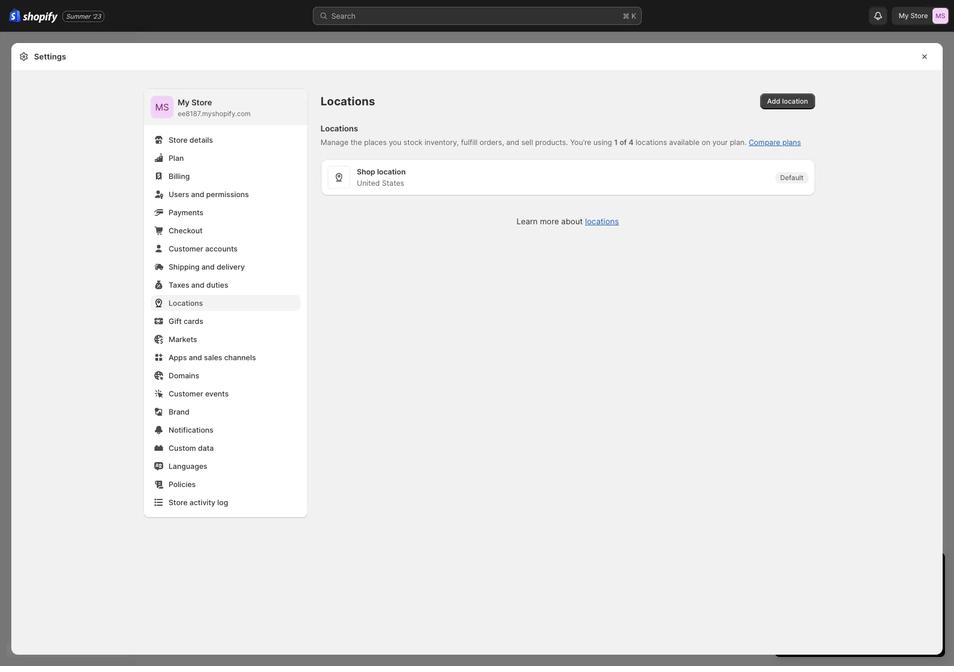 Task type: locate. For each thing, give the bounding box(es) containing it.
0 horizontal spatial shopify image
[[9, 9, 21, 23]]

1 vertical spatial customer
[[169, 389, 203, 399]]

and down customer accounts
[[202, 262, 215, 272]]

shipping and delivery link
[[151, 259, 300, 275]]

delivery
[[217, 262, 245, 272]]

sell
[[521, 138, 533, 147]]

location up states
[[377, 167, 406, 176]]

dialog
[[947, 43, 954, 655]]

users and permissions
[[169, 190, 249, 199]]

activity
[[190, 498, 215, 507]]

customer accounts
[[169, 244, 238, 253]]

0 vertical spatial location
[[782, 97, 808, 105]]

compare
[[749, 138, 780, 147]]

checkout link
[[151, 223, 300, 239]]

data
[[198, 444, 214, 453]]

and right apps
[[189, 353, 202, 362]]

markets
[[169, 335, 197, 344]]

locations inside shop settings menu element
[[169, 299, 203, 308]]

shipping
[[169, 262, 200, 272]]

0 vertical spatial locations
[[636, 138, 667, 147]]

payments
[[169, 208, 203, 217]]

locations up the
[[321, 95, 375, 108]]

location inside shop location united states
[[377, 167, 406, 176]]

my right my store image
[[178, 98, 190, 107]]

store
[[911, 11, 928, 20], [191, 98, 212, 107], [169, 135, 188, 145], [169, 498, 188, 507]]

more
[[540, 217, 559, 226]]

0 vertical spatial customer
[[169, 244, 203, 253]]

users and permissions link
[[151, 187, 300, 202]]

channels
[[224, 353, 256, 362]]

locations up gift cards
[[169, 299, 203, 308]]

1 day left in your trial element
[[775, 583, 945, 658]]

and inside "link"
[[202, 262, 215, 272]]

plan link
[[151, 150, 300, 166]]

and right users
[[191, 190, 204, 199]]

available
[[669, 138, 700, 147]]

and left sell
[[506, 138, 519, 147]]

apps
[[169, 353, 187, 362]]

about
[[561, 217, 583, 226]]

locations right 4
[[636, 138, 667, 147]]

customer down domains
[[169, 389, 203, 399]]

and right 'taxes'
[[191, 281, 204, 290]]

ee8187.myshopify.com
[[178, 109, 251, 118]]

my
[[899, 11, 909, 20], [178, 98, 190, 107]]

shop
[[357, 167, 375, 176]]

and inside locations manage the places you stock inventory, fulfill orders, and sell products. you're using 1 of 4 locations available on your plan. compare plans
[[506, 138, 519, 147]]

location
[[782, 97, 808, 105], [377, 167, 406, 176]]

policies link
[[151, 477, 300, 493]]

2 customer from the top
[[169, 389, 203, 399]]

manage
[[321, 138, 349, 147]]

the
[[351, 138, 362, 147]]

1 vertical spatial locations
[[321, 124, 358, 133]]

0 horizontal spatial locations
[[585, 217, 619, 226]]

location right add
[[782, 97, 808, 105]]

cards
[[184, 317, 203, 326]]

events
[[205, 389, 229, 399]]

brand link
[[151, 404, 300, 420]]

of
[[620, 138, 627, 147]]

users
[[169, 190, 189, 199]]

taxes and duties link
[[151, 277, 300, 293]]

0 vertical spatial my
[[899, 11, 909, 20]]

my for my store
[[899, 11, 909, 20]]

domains
[[169, 371, 199, 380]]

1 vertical spatial locations
[[585, 217, 619, 226]]

1 horizontal spatial my
[[899, 11, 909, 20]]

plans
[[782, 138, 801, 147]]

learn
[[517, 217, 538, 226]]

languages link
[[151, 459, 300, 475]]

and
[[506, 138, 519, 147], [191, 190, 204, 199], [202, 262, 215, 272], [191, 281, 204, 290], [189, 353, 202, 362]]

my store image
[[151, 96, 173, 118]]

billing link
[[151, 168, 300, 184]]

1 vertical spatial my
[[178, 98, 190, 107]]

my left my store icon
[[899, 11, 909, 20]]

my store ee8187.myshopify.com
[[178, 98, 251, 118]]

1 vertical spatial location
[[377, 167, 406, 176]]

locations manage the places you stock inventory, fulfill orders, and sell products. you're using 1 of 4 locations available on your plan. compare plans
[[321, 124, 801, 147]]

places
[[364, 138, 387, 147]]

summer '23 link
[[62, 10, 104, 22]]

customer for customer events
[[169, 389, 203, 399]]

locations up the manage
[[321, 124, 358, 133]]

0 vertical spatial locations
[[321, 95, 375, 108]]

1 horizontal spatial location
[[782, 97, 808, 105]]

gift cards link
[[151, 314, 300, 329]]

on
[[702, 138, 710, 147]]

locations right about
[[585, 217, 619, 226]]

customer
[[169, 244, 203, 253], [169, 389, 203, 399]]

0 horizontal spatial my
[[178, 98, 190, 107]]

1 horizontal spatial locations
[[636, 138, 667, 147]]

you're
[[570, 138, 591, 147]]

customer down "checkout"
[[169, 244, 203, 253]]

sales
[[204, 353, 222, 362]]

taxes and duties
[[169, 281, 228, 290]]

my inside my store ee8187.myshopify.com
[[178, 98, 190, 107]]

store up ee8187.myshopify.com at the left of the page
[[191, 98, 212, 107]]

0 horizontal spatial location
[[377, 167, 406, 176]]

notifications link
[[151, 422, 300, 438]]

2 vertical spatial locations
[[169, 299, 203, 308]]

stock
[[404, 138, 423, 147]]

your
[[712, 138, 728, 147]]

policies
[[169, 480, 196, 489]]

shopify image
[[9, 9, 21, 23], [23, 12, 58, 23]]

store up plan
[[169, 135, 188, 145]]

locations
[[636, 138, 667, 147], [585, 217, 619, 226]]

shop settings menu element
[[144, 89, 307, 518]]

payments link
[[151, 205, 300, 221]]

1 customer from the top
[[169, 244, 203, 253]]



Task type: describe. For each thing, give the bounding box(es) containing it.
customer accounts link
[[151, 241, 300, 257]]

custom
[[169, 444, 196, 453]]

locations inside locations manage the places you stock inventory, fulfill orders, and sell products. you're using 1 of 4 locations available on your plan. compare plans
[[636, 138, 667, 147]]

and for duties
[[191, 281, 204, 290]]

using
[[593, 138, 612, 147]]

fulfill
[[461, 138, 478, 147]]

customer for customer accounts
[[169, 244, 203, 253]]

location for add location
[[782, 97, 808, 105]]

permissions
[[206, 190, 249, 199]]

store activity log
[[169, 498, 228, 507]]

apps and sales channels link
[[151, 350, 300, 366]]

settings
[[34, 52, 66, 61]]

and for delivery
[[202, 262, 215, 272]]

customer events link
[[151, 386, 300, 402]]

gift cards
[[169, 317, 203, 326]]

location for shop location united states
[[377, 167, 406, 176]]

products.
[[535, 138, 568, 147]]

checkout
[[169, 226, 203, 235]]

add
[[767, 97, 780, 105]]

search
[[331, 11, 356, 20]]

learn more about locations
[[517, 217, 619, 226]]

customer events
[[169, 389, 229, 399]]

markets link
[[151, 332, 300, 348]]

store down policies
[[169, 498, 188, 507]]

shop location united states
[[357, 167, 406, 188]]

store inside my store ee8187.myshopify.com
[[191, 98, 212, 107]]

1 horizontal spatial shopify image
[[23, 12, 58, 23]]

languages
[[169, 462, 207, 471]]

plan
[[169, 154, 184, 163]]

custom data link
[[151, 441, 300, 456]]

billing
[[169, 172, 190, 181]]

'23
[[92, 12, 101, 20]]

locations link
[[585, 217, 619, 226]]

⌘
[[623, 11, 630, 20]]

ms button
[[151, 96, 173, 118]]

settings dialog
[[11, 43, 943, 655]]

brand
[[169, 408, 189, 417]]

states
[[382, 179, 404, 188]]

accounts
[[205, 244, 238, 253]]

and for permissions
[[191, 190, 204, 199]]

duties
[[206, 281, 228, 290]]

summer '23
[[66, 12, 101, 20]]

apps and sales channels
[[169, 353, 256, 362]]

plan.
[[730, 138, 747, 147]]

gift
[[169, 317, 182, 326]]

compare plans link
[[749, 138, 801, 147]]

my store
[[899, 11, 928, 20]]

log
[[217, 498, 228, 507]]

store details
[[169, 135, 213, 145]]

notifications
[[169, 426, 213, 435]]

domains link
[[151, 368, 300, 384]]

default
[[780, 173, 804, 182]]

my store image
[[933, 8, 948, 24]]

taxes
[[169, 281, 189, 290]]

locations link
[[151, 295, 300, 311]]

you
[[389, 138, 401, 147]]

1
[[614, 138, 618, 147]]

⌘ k
[[623, 11, 636, 20]]

k
[[632, 11, 636, 20]]

store details link
[[151, 132, 300, 148]]

inventory,
[[425, 138, 459, 147]]

orders,
[[480, 138, 504, 147]]

4
[[629, 138, 634, 147]]

summer
[[66, 12, 90, 20]]

add location
[[767, 97, 808, 105]]

united
[[357, 179, 380, 188]]

my for my store ee8187.myshopify.com
[[178, 98, 190, 107]]

locations inside locations manage the places you stock inventory, fulfill orders, and sell products. you're using 1 of 4 locations available on your plan. compare plans
[[321, 124, 358, 133]]

shipping and delivery
[[169, 262, 245, 272]]

store activity log link
[[151, 495, 300, 511]]

custom data
[[169, 444, 214, 453]]

and for sales
[[189, 353, 202, 362]]

details
[[190, 135, 213, 145]]

store left my store icon
[[911, 11, 928, 20]]



Task type: vqa. For each thing, say whether or not it's contained in the screenshot.
Store activity log link at left
yes



